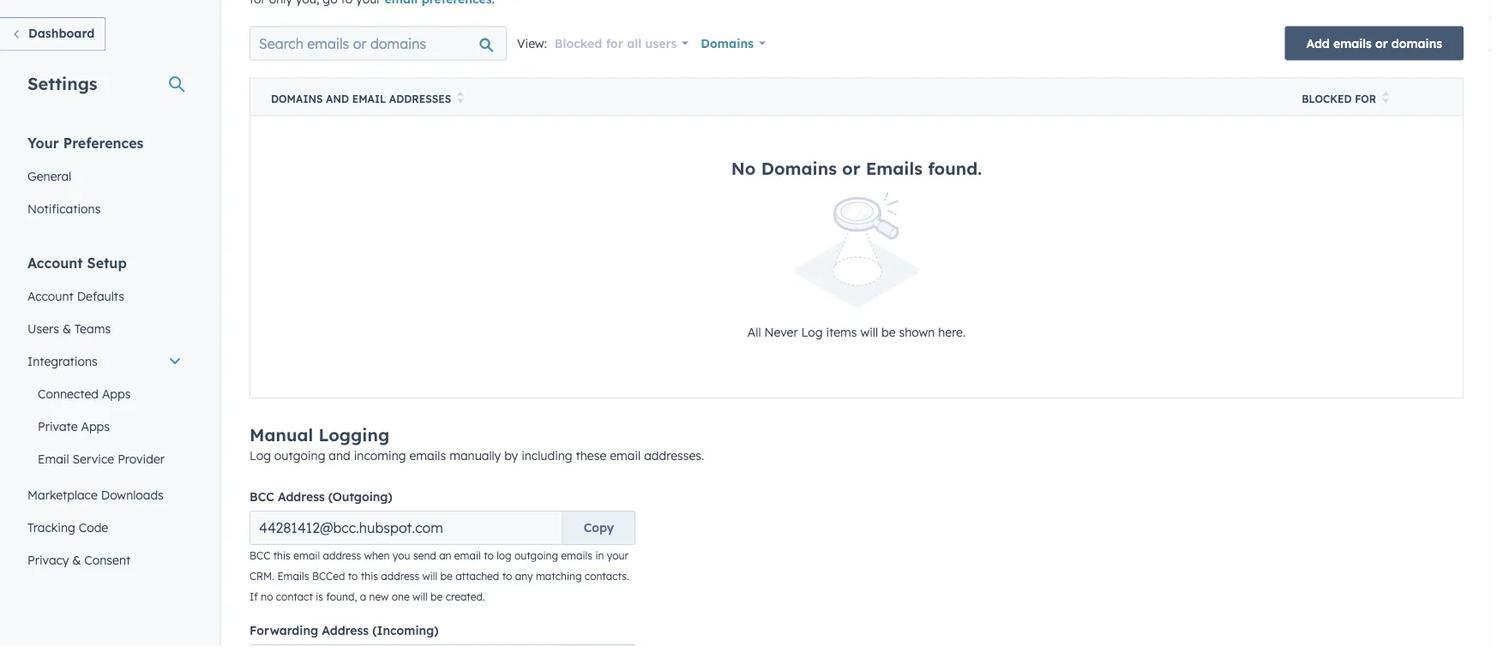 Task type: locate. For each thing, give the bounding box(es) containing it.
press to sort. image right addresses
[[457, 91, 464, 103]]

if
[[250, 591, 258, 604]]

all
[[748, 325, 761, 340]]

0 vertical spatial this
[[273, 550, 291, 563]]

tracking code link
[[17, 512, 192, 544]]

for down add emails or domains button
[[1355, 92, 1377, 105]]

0 horizontal spatial blocked
[[555, 35, 602, 50]]

press to sort. element right blocked for
[[1383, 91, 1389, 106]]

1 vertical spatial emails
[[410, 448, 446, 463]]

emails up contact
[[277, 570, 309, 583]]

0 horizontal spatial emails
[[277, 570, 309, 583]]

&
[[63, 321, 71, 336], [72, 553, 81, 568]]

log down the manual
[[250, 448, 271, 463]]

found,
[[326, 591, 357, 604]]

when
[[364, 550, 390, 563]]

account for account setup
[[27, 254, 83, 271]]

& right users
[[63, 321, 71, 336]]

will down send
[[422, 570, 438, 583]]

2 vertical spatial emails
[[561, 550, 593, 563]]

emails
[[1334, 35, 1372, 50], [410, 448, 446, 463], [561, 550, 593, 563]]

outgoing down the manual
[[274, 448, 325, 463]]

blocked down add
[[1302, 92, 1352, 105]]

teams
[[74, 321, 111, 336]]

blocked for all users button
[[554, 26, 690, 60]]

0 vertical spatial address
[[323, 550, 361, 563]]

2 horizontal spatial email
[[610, 448, 641, 463]]

apps down integrations button
[[102, 386, 131, 401]]

1 vertical spatial be
[[441, 570, 453, 583]]

apps up service
[[81, 419, 110, 434]]

press to sort. element inside domains and email addresses button
[[457, 91, 464, 106]]

email
[[352, 92, 386, 105], [38, 452, 69, 467]]

email
[[610, 448, 641, 463], [294, 550, 320, 563], [454, 550, 481, 563]]

add
[[1307, 35, 1330, 50]]

emails left manually
[[410, 448, 446, 463]]

1 vertical spatial domains
[[271, 92, 323, 105]]

blocked right view: in the top of the page
[[555, 35, 602, 50]]

emails inside button
[[1334, 35, 1372, 50]]

1 vertical spatial blocked
[[1302, 92, 1352, 105]]

for left all
[[606, 35, 623, 50]]

1 vertical spatial this
[[361, 570, 378, 583]]

0 vertical spatial emails
[[1334, 35, 1372, 50]]

to up found,
[[348, 570, 358, 583]]

bcc down the manual
[[250, 490, 274, 505]]

press to sort. element
[[457, 91, 464, 106], [1383, 91, 1389, 106]]

1 press to sort. element from the left
[[457, 91, 464, 106]]

emails left in
[[561, 550, 593, 563]]

and down 'logging' in the bottom left of the page
[[329, 448, 351, 463]]

a
[[360, 591, 366, 604]]

marketplace
[[27, 488, 98, 503]]

1 vertical spatial will
[[422, 570, 438, 583]]

address down found,
[[322, 623, 369, 638]]

integrations button
[[17, 345, 192, 378]]

blocked inside popup button
[[555, 35, 602, 50]]

1 horizontal spatial press to sort. element
[[1383, 91, 1389, 106]]

2 horizontal spatial to
[[502, 570, 512, 583]]

is
[[316, 591, 323, 604]]

log
[[497, 550, 512, 563]]

will right items
[[861, 325, 878, 340]]

0 vertical spatial or
[[1376, 35, 1388, 50]]

by
[[504, 448, 518, 463]]

account defaults
[[27, 289, 124, 304]]

1 horizontal spatial blocked
[[1302, 92, 1352, 105]]

press to sort. image for blocked for
[[1383, 91, 1389, 103]]

add emails or domains button
[[1285, 26, 1464, 60]]

view:
[[517, 35, 547, 50]]

and down search emails or domains search box
[[326, 92, 349, 105]]

1 vertical spatial email
[[38, 452, 69, 467]]

contact
[[276, 591, 313, 604]]

account up users
[[27, 289, 74, 304]]

press to sort. image
[[457, 91, 464, 103], [1383, 91, 1389, 103]]

1 vertical spatial address
[[322, 623, 369, 638]]

address up the bcced
[[323, 550, 361, 563]]

press to sort. element inside blocked for button
[[1383, 91, 1389, 106]]

1 horizontal spatial this
[[361, 570, 378, 583]]

apps
[[102, 386, 131, 401], [81, 419, 110, 434]]

these
[[576, 448, 607, 463]]

0 vertical spatial &
[[63, 321, 71, 336]]

will right one
[[413, 591, 428, 604]]

0 vertical spatial domains
[[701, 35, 754, 50]]

account up account defaults
[[27, 254, 83, 271]]

account setup element
[[17, 253, 192, 609]]

notifications link
[[17, 193, 192, 225]]

0 vertical spatial address
[[278, 490, 325, 505]]

0 vertical spatial blocked
[[555, 35, 602, 50]]

account
[[27, 254, 83, 271], [27, 289, 74, 304]]

& inside privacy & consent link
[[72, 553, 81, 568]]

& right privacy
[[72, 553, 81, 568]]

users & teams
[[27, 321, 111, 336]]

general link
[[17, 160, 192, 193]]

0 horizontal spatial email
[[38, 452, 69, 467]]

bcc
[[250, 490, 274, 505], [250, 550, 270, 563]]

email down the private in the left bottom of the page
[[38, 452, 69, 467]]

email inside account setup element
[[38, 452, 69, 467]]

0 vertical spatial outgoing
[[274, 448, 325, 463]]

this up crm.
[[273, 550, 291, 563]]

1 vertical spatial outgoing
[[515, 550, 558, 563]]

no
[[731, 157, 756, 179]]

1 horizontal spatial address
[[381, 570, 420, 583]]

0 horizontal spatial emails
[[410, 448, 446, 463]]

1 horizontal spatial email
[[352, 92, 386, 105]]

email up the bcced
[[294, 550, 320, 563]]

1 horizontal spatial emails
[[866, 157, 923, 179]]

1 vertical spatial for
[[1355, 92, 1377, 105]]

0 horizontal spatial email
[[294, 550, 320, 563]]

0 vertical spatial account
[[27, 254, 83, 271]]

0 horizontal spatial &
[[63, 321, 71, 336]]

0 horizontal spatial press to sort. element
[[457, 91, 464, 106]]

created.
[[446, 591, 485, 604]]

& inside the users & teams link
[[63, 321, 71, 336]]

1 vertical spatial account
[[27, 289, 74, 304]]

outgoing
[[274, 448, 325, 463], [515, 550, 558, 563]]

email right these
[[610, 448, 641, 463]]

bcc for bcc address (outgoing)
[[250, 490, 274, 505]]

2 press to sort. element from the left
[[1383, 91, 1389, 106]]

0 vertical spatial for
[[606, 35, 623, 50]]

log
[[802, 325, 823, 340], [250, 448, 271, 463]]

your
[[607, 550, 629, 563]]

press to sort. image inside domains and email addresses button
[[457, 91, 464, 103]]

email inside button
[[352, 92, 386, 105]]

0 horizontal spatial to
[[348, 570, 358, 583]]

press to sort. element for domains and email addresses
[[457, 91, 464, 106]]

your preferences
[[27, 134, 144, 151]]

will
[[861, 325, 878, 340], [422, 570, 438, 583], [413, 591, 428, 604]]

to left log
[[484, 550, 494, 563]]

for inside button
[[1355, 92, 1377, 105]]

for
[[606, 35, 623, 50], [1355, 92, 1377, 105]]

items
[[826, 325, 857, 340]]

copy
[[584, 521, 614, 536]]

Forwarding Address (Incoming) text field
[[250, 645, 563, 647]]

bcc inside bcc this email address when you send an email to log outgoing emails in your crm. emails bcced to this address will be attached to any matching contacts. if no contact is found, a new one will be created.
[[250, 550, 270, 563]]

and
[[326, 92, 349, 105], [329, 448, 351, 463]]

email left addresses
[[352, 92, 386, 105]]

0 vertical spatial log
[[802, 325, 823, 340]]

emails right add
[[1334, 35, 1372, 50]]

for inside popup button
[[606, 35, 623, 50]]

address up one
[[381, 570, 420, 583]]

2 bcc from the top
[[250, 550, 270, 563]]

press to sort. image inside blocked for button
[[1383, 91, 1389, 103]]

emails
[[866, 157, 923, 179], [277, 570, 309, 583]]

0 horizontal spatial domains
[[271, 92, 323, 105]]

1 vertical spatial log
[[250, 448, 271, 463]]

account setup
[[27, 254, 127, 271]]

apps inside the connected apps "link"
[[102, 386, 131, 401]]

1 press to sort. image from the left
[[457, 91, 464, 103]]

emails left found.
[[866, 157, 923, 179]]

2 vertical spatial will
[[413, 591, 428, 604]]

connected apps
[[38, 386, 131, 401]]

apps for private apps
[[81, 419, 110, 434]]

press to sort. element right addresses
[[457, 91, 464, 106]]

1 horizontal spatial domains
[[701, 35, 754, 50]]

0 horizontal spatial or
[[842, 157, 861, 179]]

0 vertical spatial bcc
[[250, 490, 274, 505]]

0 vertical spatial and
[[326, 92, 349, 105]]

domains
[[1392, 35, 1443, 50]]

1 vertical spatial or
[[842, 157, 861, 179]]

2 horizontal spatial emails
[[1334, 35, 1372, 50]]

address
[[323, 550, 361, 563], [381, 570, 420, 583]]

dashboard link
[[0, 17, 106, 51]]

& for privacy
[[72, 553, 81, 568]]

defaults
[[77, 289, 124, 304]]

manual
[[250, 424, 313, 446]]

domains
[[701, 35, 754, 50], [271, 92, 323, 105], [761, 157, 837, 179]]

dashboard
[[28, 26, 95, 41]]

addresses
[[389, 92, 451, 105]]

2 account from the top
[[27, 289, 74, 304]]

0 horizontal spatial this
[[273, 550, 291, 563]]

to left any
[[502, 570, 512, 583]]

0 horizontal spatial press to sort. image
[[457, 91, 464, 103]]

outgoing inside bcc this email address when you send an email to log outgoing emails in your crm. emails bcced to this address will be attached to any matching contacts. if no contact is found, a new one will be created.
[[515, 550, 558, 563]]

1 horizontal spatial outgoing
[[515, 550, 558, 563]]

1 vertical spatial and
[[329, 448, 351, 463]]

0 vertical spatial emails
[[866, 157, 923, 179]]

new
[[369, 591, 389, 604]]

apps inside private apps link
[[81, 419, 110, 434]]

this up "a"
[[361, 570, 378, 583]]

bcc up crm.
[[250, 550, 270, 563]]

1 horizontal spatial &
[[72, 553, 81, 568]]

for for blocked for
[[1355, 92, 1377, 105]]

1 horizontal spatial press to sort. image
[[1383, 91, 1389, 103]]

0 horizontal spatial outgoing
[[274, 448, 325, 463]]

settings
[[27, 72, 97, 94]]

2 press to sort. image from the left
[[1383, 91, 1389, 103]]

add emails or domains
[[1307, 35, 1443, 50]]

2 horizontal spatial domains
[[761, 157, 837, 179]]

logging
[[319, 424, 390, 446]]

0 horizontal spatial log
[[250, 448, 271, 463]]

shown
[[899, 325, 935, 340]]

0 vertical spatial apps
[[102, 386, 131, 401]]

& for users
[[63, 321, 71, 336]]

to
[[484, 550, 494, 563], [348, 570, 358, 583], [502, 570, 512, 583]]

be left created.
[[431, 591, 443, 604]]

1 account from the top
[[27, 254, 83, 271]]

address left (outgoing)
[[278, 490, 325, 505]]

email right an
[[454, 550, 481, 563]]

1 vertical spatial bcc
[[250, 550, 270, 563]]

privacy & consent
[[27, 553, 131, 568]]

1 horizontal spatial emails
[[561, 550, 593, 563]]

for for blocked for all users
[[606, 35, 623, 50]]

blocked for all users
[[555, 35, 677, 50]]

account defaults link
[[17, 280, 192, 313]]

matching
[[536, 570, 582, 583]]

log inside manual logging log outgoing and incoming emails manually by including these email addresses.
[[250, 448, 271, 463]]

notifications
[[27, 201, 101, 216]]

domains inside button
[[271, 92, 323, 105]]

press to sort. image right blocked for
[[1383, 91, 1389, 103]]

or for emails
[[1376, 35, 1388, 50]]

1 vertical spatial emails
[[277, 570, 309, 583]]

or
[[1376, 35, 1388, 50], [842, 157, 861, 179]]

1 vertical spatial &
[[72, 553, 81, 568]]

emails inside manual logging log outgoing and incoming emails manually by including these email addresses.
[[410, 448, 446, 463]]

blocked inside button
[[1302, 92, 1352, 105]]

be down an
[[441, 570, 453, 583]]

your preferences element
[[17, 133, 192, 225]]

all never log items will be shown here.
[[748, 325, 966, 340]]

log for manual
[[250, 448, 271, 463]]

preferences
[[63, 134, 144, 151]]

1 horizontal spatial for
[[1355, 92, 1377, 105]]

or inside button
[[1376, 35, 1388, 50]]

0 vertical spatial email
[[352, 92, 386, 105]]

domains inside popup button
[[701, 35, 754, 50]]

domains for domains
[[701, 35, 754, 50]]

1 vertical spatial apps
[[81, 419, 110, 434]]

outgoing up any
[[515, 550, 558, 563]]

0 horizontal spatial for
[[606, 35, 623, 50]]

be left the shown
[[882, 325, 896, 340]]

1 horizontal spatial log
[[802, 325, 823, 340]]

tracking
[[27, 520, 75, 535]]

1 bcc from the top
[[250, 490, 274, 505]]

log left items
[[802, 325, 823, 340]]

domains and email addresses
[[271, 92, 451, 105]]

1 horizontal spatial or
[[1376, 35, 1388, 50]]



Task type: describe. For each thing, give the bounding box(es) containing it.
provider
[[118, 452, 165, 467]]

private
[[38, 419, 78, 434]]

tracking code
[[27, 520, 108, 535]]

1 horizontal spatial email
[[454, 550, 481, 563]]

log for all
[[802, 325, 823, 340]]

privacy & consent link
[[17, 544, 192, 577]]

forwarding
[[250, 623, 318, 638]]

no domains or emails found.
[[731, 157, 982, 179]]

and inside manual logging log outgoing and incoming emails manually by including these email addresses.
[[329, 448, 351, 463]]

email service provider
[[38, 452, 165, 467]]

blocked for blocked for all users
[[555, 35, 602, 50]]

incoming
[[354, 448, 406, 463]]

bcc this email address when you send an email to log outgoing emails in your crm. emails bcced to this address will be attached to any matching contacts. if no contact is found, a new one will be created.
[[250, 550, 629, 604]]

(incoming)
[[372, 623, 439, 638]]

Search emails or domains search field
[[250, 26, 507, 60]]

contacts.
[[585, 570, 629, 583]]

marketplace downloads
[[27, 488, 164, 503]]

code
[[79, 520, 108, 535]]

BCC Address (Outgoing) text field
[[250, 511, 563, 545]]

private apps link
[[17, 410, 192, 443]]

(outgoing)
[[328, 490, 393, 505]]

attached
[[456, 570, 499, 583]]

0 vertical spatial be
[[882, 325, 896, 340]]

domains for domains and email addresses
[[271, 92, 323, 105]]

here.
[[939, 325, 966, 340]]

general
[[27, 169, 71, 184]]

setup
[[87, 254, 127, 271]]

address for bcc
[[278, 490, 325, 505]]

in
[[596, 550, 604, 563]]

service
[[72, 452, 114, 467]]

blocked for
[[1302, 92, 1377, 105]]

emails inside bcc this email address when you send an email to log outgoing emails in your crm. emails bcced to this address will be attached to any matching contacts. if no contact is found, a new one will be created.
[[561, 550, 593, 563]]

bcced
[[312, 570, 345, 583]]

domains and email addresses button
[[250, 78, 1282, 116]]

manually
[[450, 448, 501, 463]]

email inside manual logging log outgoing and incoming emails manually by including these email addresses.
[[610, 448, 641, 463]]

email service provider link
[[17, 443, 192, 476]]

users
[[646, 35, 677, 50]]

1 horizontal spatial to
[[484, 550, 494, 563]]

domains button
[[690, 26, 777, 60]]

account for account defaults
[[27, 289, 74, 304]]

0 horizontal spatial address
[[323, 550, 361, 563]]

connected
[[38, 386, 99, 401]]

all
[[627, 35, 642, 50]]

never
[[765, 325, 798, 340]]

your
[[27, 134, 59, 151]]

downloads
[[101, 488, 164, 503]]

integrations
[[27, 354, 98, 369]]

or for domains
[[842, 157, 861, 179]]

1 vertical spatial address
[[381, 570, 420, 583]]

emails inside bcc this email address when you send an email to log outgoing emails in your crm. emails bcced to this address will be attached to any matching contacts. if no contact is found, a new one will be created.
[[277, 570, 309, 583]]

addresses.
[[644, 448, 704, 463]]

copy button
[[563, 511, 636, 545]]

consent
[[84, 553, 131, 568]]

bcc address (outgoing)
[[250, 490, 393, 505]]

press to sort. image for domains and email addresses
[[457, 91, 464, 103]]

apps for connected apps
[[102, 386, 131, 401]]

crm.
[[250, 570, 275, 583]]

2 vertical spatial be
[[431, 591, 443, 604]]

users
[[27, 321, 59, 336]]

private apps
[[38, 419, 110, 434]]

connected apps link
[[17, 378, 192, 410]]

an
[[439, 550, 452, 563]]

privacy
[[27, 553, 69, 568]]

found.
[[928, 157, 982, 179]]

no
[[261, 591, 273, 604]]

send
[[413, 550, 436, 563]]

2 vertical spatial domains
[[761, 157, 837, 179]]

address for forwarding
[[322, 623, 369, 638]]

outgoing inside manual logging log outgoing and incoming emails manually by including these email addresses.
[[274, 448, 325, 463]]

marketplace downloads link
[[17, 479, 192, 512]]

you
[[393, 550, 410, 563]]

any
[[515, 570, 533, 583]]

press to sort. element for blocked for
[[1383, 91, 1389, 106]]

0 vertical spatial will
[[861, 325, 878, 340]]

manual logging log outgoing and incoming emails manually by including these email addresses.
[[250, 424, 704, 463]]

including
[[522, 448, 573, 463]]

blocked for button
[[1282, 78, 1464, 116]]

bcc for bcc this email address when you send an email to log outgoing emails in your crm. emails bcced to this address will be attached to any matching contacts. if no contact is found, a new one will be created.
[[250, 550, 270, 563]]

users & teams link
[[17, 313, 192, 345]]

blocked for blocked for
[[1302, 92, 1352, 105]]

forwarding address (incoming)
[[250, 623, 439, 638]]

and inside domains and email addresses button
[[326, 92, 349, 105]]

one
[[392, 591, 410, 604]]



Task type: vqa. For each thing, say whether or not it's contained in the screenshot.
Search HubSpot search field
no



